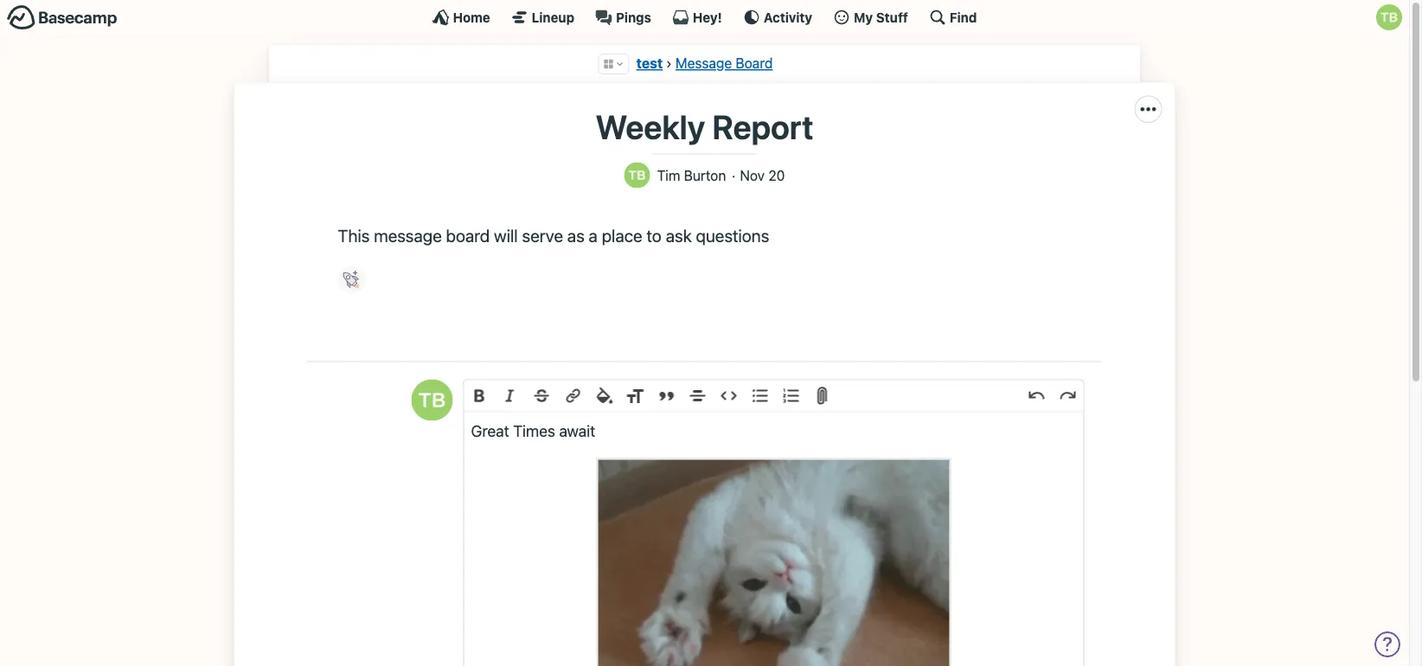 Task type: describe. For each thing, give the bounding box(es) containing it.
main element
[[0, 0, 1409, 34]]

tim burton image
[[624, 162, 650, 188]]

activity link
[[743, 9, 812, 26]]

pings
[[616, 10, 651, 25]]

my
[[854, 10, 873, 25]]

pings button
[[595, 9, 651, 26]]

great
[[471, 421, 509, 440]]

a
[[589, 225, 598, 245]]

serve
[[522, 225, 563, 245]]

tim
[[657, 167, 680, 183]]

to
[[647, 225, 662, 245]]

lineup
[[532, 10, 574, 25]]

will
[[494, 225, 518, 245]]

find
[[950, 10, 977, 25]]

test
[[636, 55, 663, 71]]

find button
[[929, 9, 977, 26]]

tim burton
[[657, 167, 726, 183]]

report
[[712, 107, 813, 146]]

weekly
[[596, 107, 705, 146]]

this
[[338, 225, 370, 245]]



Task type: vqa. For each thing, say whether or not it's contained in the screenshot.
notifications within the 'You're set to receive     email and browser notifications for     everything     all the time.'
no



Task type: locate. For each thing, give the bounding box(es) containing it.
lineup link
[[511, 9, 574, 26]]

hey! button
[[672, 9, 722, 26]]

ask
[[666, 225, 692, 245]]

place
[[602, 225, 642, 245]]

times
[[513, 421, 555, 440]]

questions
[[696, 225, 769, 245]]

hey!
[[693, 10, 722, 25]]

tim burton image inside main 'element'
[[1376, 4, 1402, 30]]

1 vertical spatial tim burton image
[[411, 379, 453, 421]]

board
[[446, 225, 490, 245]]

burton
[[684, 167, 726, 183]]

› message board
[[666, 55, 773, 71]]

my stuff button
[[833, 9, 908, 26]]

nov
[[740, 167, 765, 183]]

message board link
[[676, 55, 773, 71]]

stuff
[[876, 10, 908, 25]]

home
[[453, 10, 490, 25]]

this message board will serve as a place to ask questions
[[338, 225, 769, 245]]

0 vertical spatial tim burton image
[[1376, 4, 1402, 30]]

nov 20 element
[[740, 167, 785, 183]]

await
[[559, 421, 595, 440]]

great times await
[[471, 421, 595, 440]]

board
[[736, 55, 773, 71]]

›
[[666, 55, 672, 71]]

weekly report
[[596, 107, 813, 146]]

switch accounts image
[[7, 4, 118, 31]]

message
[[374, 225, 442, 245]]

1 horizontal spatial tim burton image
[[1376, 4, 1402, 30]]

message
[[676, 55, 732, 71]]

0 horizontal spatial tim burton image
[[411, 379, 453, 421]]

as
[[567, 225, 585, 245]]

test link
[[636, 55, 663, 71]]

my stuff
[[854, 10, 908, 25]]

Type your comment here… text field
[[464, 412, 1083, 666]]

home link
[[432, 9, 490, 26]]

tim burton image
[[1376, 4, 1402, 30], [411, 379, 453, 421]]

activity
[[764, 10, 812, 25]]

nov 20
[[740, 167, 785, 183]]

20
[[768, 167, 785, 183]]



